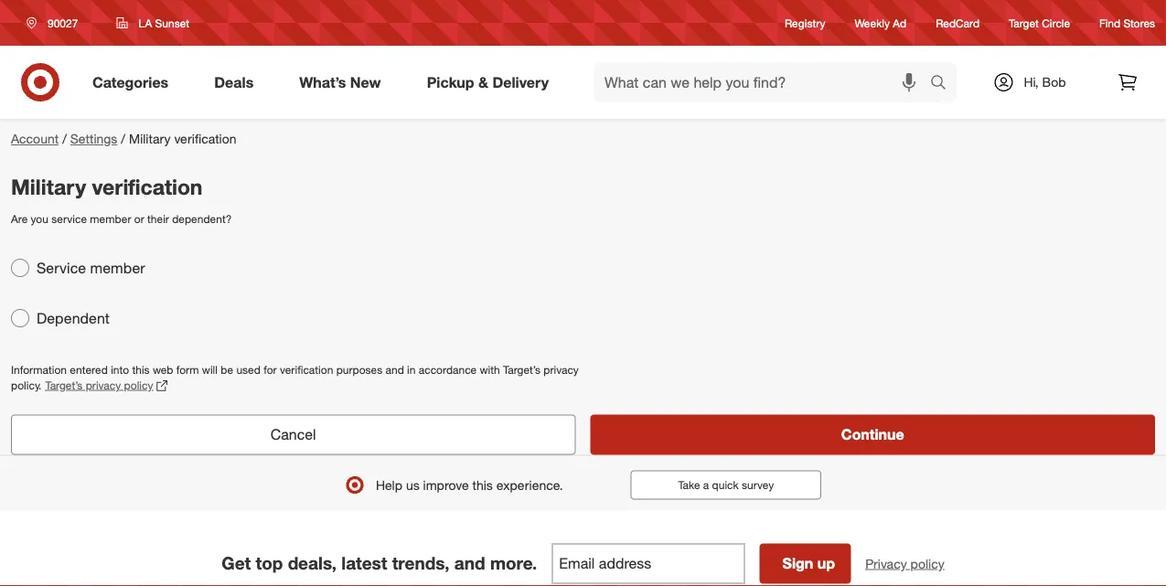 Task type: locate. For each thing, give the bounding box(es) containing it.
1 vertical spatial policy
[[910, 556, 945, 572]]

purposes
[[336, 362, 382, 376]]

this right improve
[[472, 477, 493, 493]]

pickup & delivery
[[427, 73, 549, 91]]

and left more. on the left
[[454, 553, 485, 574]]

0 vertical spatial military
[[129, 131, 171, 147]]

verification
[[174, 131, 236, 147], [92, 174, 202, 199], [280, 362, 333, 376]]

0 horizontal spatial privacy
[[86, 378, 121, 392]]

what's new link
[[284, 62, 404, 102]]

la sunset button
[[105, 6, 201, 39]]

0 vertical spatial target's
[[503, 362, 540, 376]]

/ left settings
[[62, 131, 67, 147]]

this for web
[[132, 362, 150, 376]]

privacy right the with
[[544, 362, 579, 376]]

1 horizontal spatial this
[[472, 477, 493, 493]]

for
[[264, 362, 277, 376]]

hi,
[[1024, 74, 1039, 90]]

target's right the with
[[503, 362, 540, 376]]

0 vertical spatial this
[[132, 362, 150, 376]]

target
[[1009, 16, 1039, 30]]

information
[[11, 362, 67, 376]]

stores
[[1124, 16, 1155, 30]]

0 vertical spatial privacy
[[544, 362, 579, 376]]

target's inside information entered into this web form will be used for verification purposes and in accordance with target's privacy policy.
[[503, 362, 540, 376]]

0 horizontal spatial target's
[[45, 378, 83, 392]]

this right into
[[132, 362, 150, 376]]

are you service member or their dependent?
[[11, 212, 232, 226]]

target's down entered at the bottom
[[45, 378, 83, 392]]

0 vertical spatial policy
[[124, 378, 153, 392]]

1 vertical spatial member
[[90, 259, 145, 277]]

continue button
[[590, 415, 1155, 455]]

verification down "deals"
[[174, 131, 236, 147]]

find
[[1099, 16, 1120, 30]]

registry
[[785, 16, 825, 30]]

be
[[221, 362, 233, 376]]

sign up button
[[759, 544, 851, 584]]

member down are you service member or their dependent? at the top of the page
[[90, 259, 145, 277]]

privacy
[[544, 362, 579, 376], [86, 378, 121, 392]]

1 horizontal spatial military
[[129, 131, 171, 147]]

military
[[129, 131, 171, 147], [11, 174, 86, 199]]

0 vertical spatial member
[[90, 212, 131, 226]]

1 horizontal spatial /
[[121, 131, 125, 147]]

/ right the settings link
[[121, 131, 125, 147]]

verification up or on the left of the page
[[92, 174, 202, 199]]

and left the in
[[386, 362, 404, 376]]

privacy
[[865, 556, 907, 572]]

account / settings / military verification
[[11, 131, 236, 147]]

1 vertical spatial verification
[[92, 174, 202, 199]]

into
[[111, 362, 129, 376]]

1 horizontal spatial and
[[454, 553, 485, 574]]

cancel button
[[11, 415, 576, 455]]

verification right for
[[280, 362, 333, 376]]

military right the settings link
[[129, 131, 171, 147]]

2 vertical spatial verification
[[280, 362, 333, 376]]

privacy inside information entered into this web form will be used for verification purposes and in accordance with target's privacy policy.
[[544, 362, 579, 376]]

sign
[[782, 555, 813, 573]]

policy down into
[[124, 378, 153, 392]]

this
[[132, 362, 150, 376], [472, 477, 493, 493]]

verification inside information entered into this web form will be used for verification purposes and in accordance with target's privacy policy.
[[280, 362, 333, 376]]

us
[[406, 477, 419, 493]]

redcard
[[936, 16, 980, 30]]

privacy down entered at the bottom
[[86, 378, 121, 392]]

quick
[[712, 478, 739, 492]]

service member
[[37, 259, 145, 277]]

this inside information entered into this web form will be used for verification purposes and in accordance with target's privacy policy.
[[132, 362, 150, 376]]

/
[[62, 131, 67, 147], [121, 131, 125, 147]]

find stores
[[1099, 16, 1155, 30]]

military verification
[[11, 174, 202, 199]]

1 horizontal spatial privacy
[[544, 362, 579, 376]]

categories link
[[77, 62, 191, 102]]

Service member radio
[[11, 259, 29, 277]]

0 vertical spatial and
[[386, 362, 404, 376]]

1 vertical spatial military
[[11, 174, 86, 199]]

None text field
[[552, 544, 745, 584]]

1 vertical spatial privacy
[[86, 378, 121, 392]]

improve
[[423, 477, 469, 493]]

with
[[480, 362, 500, 376]]

member
[[90, 212, 131, 226], [90, 259, 145, 277]]

trends,
[[392, 553, 449, 574]]

account link
[[11, 131, 59, 147]]

service
[[51, 212, 87, 226]]

help us improve this experience.
[[376, 477, 563, 493]]

military up you
[[11, 174, 86, 199]]

target's
[[503, 362, 540, 376], [45, 378, 83, 392]]

1 vertical spatial and
[[454, 553, 485, 574]]

circle
[[1042, 16, 1070, 30]]

and
[[386, 362, 404, 376], [454, 553, 485, 574]]

0 horizontal spatial /
[[62, 131, 67, 147]]

la sunset
[[138, 16, 189, 30]]

1 vertical spatial target's
[[45, 378, 83, 392]]

accordance
[[419, 362, 477, 376]]

up
[[817, 555, 835, 573]]

latest
[[341, 553, 387, 574]]

0 horizontal spatial this
[[132, 362, 150, 376]]

1 horizontal spatial target's
[[503, 362, 540, 376]]

policy right privacy
[[910, 556, 945, 572]]

0 horizontal spatial policy
[[124, 378, 153, 392]]

target's privacy policy
[[45, 378, 153, 392]]

weekly ad link
[[855, 15, 907, 31]]

1 horizontal spatial policy
[[910, 556, 945, 572]]

cancel
[[271, 426, 316, 444]]

deals link
[[199, 62, 276, 102]]

policy
[[124, 378, 153, 392], [910, 556, 945, 572]]

search
[[922, 75, 966, 93]]

member left or on the left of the page
[[90, 212, 131, 226]]

0 horizontal spatial and
[[386, 362, 404, 376]]

1 vertical spatial this
[[472, 477, 493, 493]]



Task type: vqa. For each thing, say whether or not it's contained in the screenshot.
sixth cart
no



Task type: describe. For each thing, give the bounding box(es) containing it.
policy inside "privacy policy" link
[[910, 556, 945, 572]]

settings link
[[70, 131, 117, 147]]

dependent
[[37, 309, 110, 327]]

privacy policy link
[[865, 555, 945, 573]]

account
[[11, 131, 59, 147]]

information entered into this web form will be used for verification purposes and in accordance with target's privacy policy.
[[11, 362, 579, 392]]

a
[[703, 478, 709, 492]]

new
[[350, 73, 381, 91]]

survey
[[742, 478, 774, 492]]

deals,
[[288, 553, 337, 574]]

this for experience.
[[472, 477, 493, 493]]

more.
[[490, 553, 537, 574]]

and inside information entered into this web form will be used for verification purposes and in accordance with target's privacy policy.
[[386, 362, 404, 376]]

experience.
[[496, 477, 563, 493]]

pickup
[[427, 73, 474, 91]]

What can we help you find? suggestions appear below search field
[[594, 62, 935, 102]]

&
[[478, 73, 488, 91]]

Dependent radio
[[11, 309, 29, 327]]

90027
[[48, 16, 78, 30]]

or
[[134, 212, 144, 226]]

get top deals, latest trends, and more.
[[222, 553, 537, 574]]

pickup & delivery link
[[411, 62, 572, 102]]

are
[[11, 212, 28, 226]]

target's privacy policy link
[[45, 378, 153, 392]]

2 member from the top
[[90, 259, 145, 277]]

get
[[222, 553, 251, 574]]

0 vertical spatial verification
[[174, 131, 236, 147]]

take a quick survey
[[678, 478, 774, 492]]

search button
[[922, 62, 966, 106]]

hi, bob
[[1024, 74, 1066, 90]]

used
[[236, 362, 261, 376]]

dependent?
[[172, 212, 232, 226]]

privacy policy
[[865, 556, 945, 572]]

target circle link
[[1009, 15, 1070, 31]]

weekly
[[855, 16, 890, 30]]

top
[[256, 553, 283, 574]]

90027 button
[[15, 6, 97, 39]]

policy.
[[11, 378, 42, 392]]

la
[[138, 16, 152, 30]]

sign up
[[782, 555, 835, 573]]

1 member from the top
[[90, 212, 131, 226]]

sunset
[[155, 16, 189, 30]]

registry link
[[785, 15, 825, 31]]

0 horizontal spatial military
[[11, 174, 86, 199]]

you
[[31, 212, 48, 226]]

find stores link
[[1099, 15, 1155, 31]]

take
[[678, 478, 700, 492]]

1 / from the left
[[62, 131, 67, 147]]

their
[[147, 212, 169, 226]]

bob
[[1042, 74, 1066, 90]]

ad
[[893, 16, 907, 30]]

form
[[176, 362, 199, 376]]

in
[[407, 362, 416, 376]]

target circle
[[1009, 16, 1070, 30]]

service
[[37, 259, 86, 277]]

entered
[[70, 362, 108, 376]]

what's new
[[299, 73, 381, 91]]

help
[[376, 477, 402, 493]]

weekly ad
[[855, 16, 907, 30]]

what's
[[299, 73, 346, 91]]

continue
[[841, 426, 904, 444]]

settings
[[70, 131, 117, 147]]

2 / from the left
[[121, 131, 125, 147]]

redcard link
[[936, 15, 980, 31]]

will
[[202, 362, 218, 376]]

categories
[[92, 73, 168, 91]]

take a quick survey button
[[631, 471, 821, 500]]

delivery
[[492, 73, 549, 91]]

deals
[[214, 73, 254, 91]]



